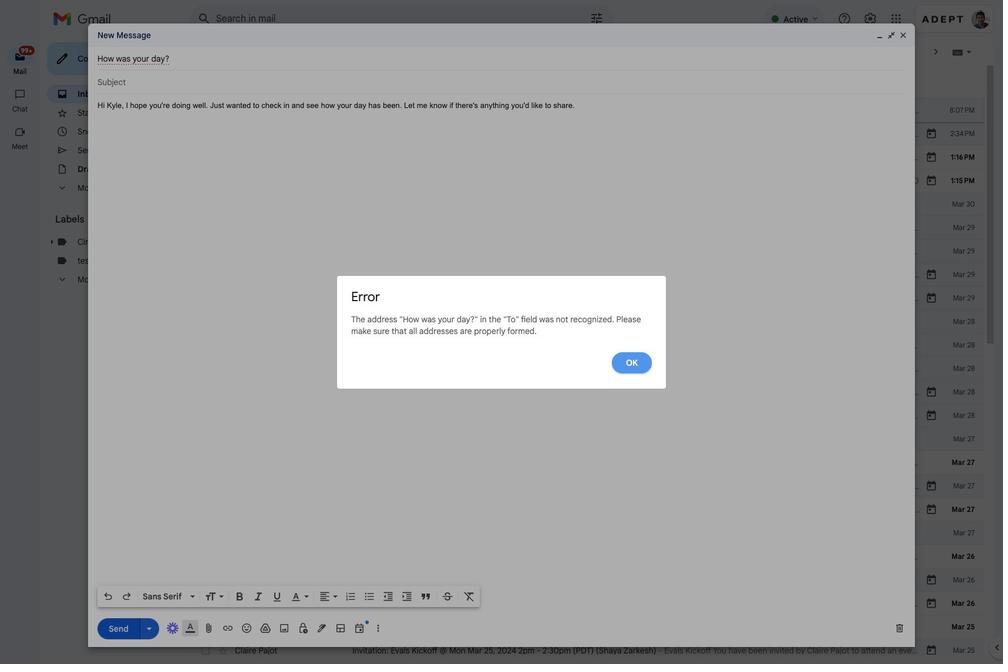 Task type: vqa. For each thing, say whether or not it's contained in the screenshot.
18th row
yes



Task type: describe. For each thing, give the bounding box(es) containing it.
refresh image
[[235, 46, 247, 58]]

indent less ‪(⌘[)‬ image
[[383, 591, 394, 603]]

settings image
[[864, 12, 878, 26]]

primary tab
[[190, 66, 338, 99]]

14 row from the top
[[190, 404, 985, 428]]

6 row from the top
[[190, 216, 985, 240]]

10 row from the top
[[190, 310, 985, 334]]

underline ‪(⌘u)‬ image
[[272, 591, 283, 603]]

search in mail image
[[194, 8, 215, 29]]

2 row from the top
[[190, 122, 985, 146]]

cell for 14th row from the bottom of the page
[[235, 340, 353, 351]]

22 row from the top
[[190, 592, 985, 616]]

9 row from the top
[[190, 287, 985, 310]]

16 row from the top
[[190, 451, 985, 475]]

5 row from the top
[[190, 193, 985, 216]]

cell for 13th row from the bottom
[[235, 363, 353, 375]]

advanced search options image
[[585, 6, 609, 30]]

cell for 12th row from the bottom
[[235, 387, 353, 398]]

promotions tab
[[339, 66, 487, 99]]

remove formatting ‪(⌘\)‬ image
[[464, 591, 475, 603]]

19 row from the top
[[190, 522, 985, 545]]

8 row from the top
[[190, 263, 985, 287]]

indent more ‪(⌘])‬ image
[[401, 591, 413, 603]]

20 row from the top
[[190, 545, 985, 569]]

4 row from the top
[[190, 169, 985, 193]]

cell for 10th row from the top
[[235, 316, 353, 328]]

italic ‪(⌘i)‬ image
[[253, 591, 264, 603]]

11 row from the top
[[190, 334, 985, 357]]

17 row from the top
[[190, 475, 985, 498]]

15 row from the top
[[190, 428, 985, 451]]

quote ‪(⌘⇧9)‬ image
[[420, 591, 432, 603]]

updates, one new message, tab
[[488, 66, 636, 99]]

7 row from the top
[[190, 240, 985, 263]]

pop out image
[[888, 31, 897, 40]]

discard draft ‪(⌘⇧d)‬ image
[[895, 623, 906, 635]]



Task type: locate. For each thing, give the bounding box(es) containing it.
dialog
[[88, 24, 916, 648]]

1 cell from the top
[[235, 269, 353, 281]]

2 cell from the top
[[235, 293, 353, 304]]

1 row from the top
[[190, 99, 985, 122]]

minimize image
[[876, 31, 885, 40]]

older image
[[931, 46, 943, 58]]

23 row from the top
[[190, 616, 985, 639]]

bold ‪(⌘b)‬ image
[[234, 591, 246, 603]]

heading
[[0, 67, 40, 76], [0, 105, 40, 114], [0, 142, 40, 152], [55, 214, 167, 226]]

3 row from the top
[[190, 146, 985, 169]]

formatting options toolbar
[[98, 587, 480, 608]]

redo ‪(⌘y)‬ image
[[121, 591, 133, 603]]

cell for eighth row from the top
[[235, 269, 353, 281]]

close image
[[899, 31, 909, 40]]

13 row from the top
[[190, 381, 985, 404]]

18 row from the top
[[190, 498, 985, 522]]

strikethrough ‪(⌘⇧x)‬ image
[[442, 591, 454, 603]]

cell
[[235, 269, 353, 281], [235, 293, 353, 304], [235, 316, 353, 328], [235, 340, 353, 351], [235, 363, 353, 375], [235, 387, 353, 398]]

undo ‪(⌘z)‬ image
[[102, 591, 114, 603]]

24 row from the top
[[190, 639, 985, 663]]

tab list
[[190, 66, 985, 99]]

mail, 845 unread messages image
[[14, 48, 33, 60]]

4 cell from the top
[[235, 340, 353, 351]]

Search in mail search field
[[190, 5, 614, 33]]

6 cell from the top
[[235, 387, 353, 398]]

numbered list ‪(⌘⇧7)‬ image
[[345, 591, 357, 603]]

12 row from the top
[[190, 357, 985, 381]]

21 row from the top
[[190, 569, 985, 592]]

row
[[190, 99, 985, 122], [190, 122, 985, 146], [190, 146, 985, 169], [190, 169, 985, 193], [190, 193, 985, 216], [190, 216, 985, 240], [190, 240, 985, 263], [190, 263, 985, 287], [190, 287, 985, 310], [190, 310, 985, 334], [190, 334, 985, 357], [190, 357, 985, 381], [190, 381, 985, 404], [190, 404, 985, 428], [190, 428, 985, 451], [190, 451, 985, 475], [190, 475, 985, 498], [190, 498, 985, 522], [190, 522, 985, 545], [190, 545, 985, 569], [190, 569, 985, 592], [190, 592, 985, 616], [190, 616, 985, 639], [190, 639, 985, 663]]

main content
[[190, 66, 985, 665]]

5 cell from the top
[[235, 363, 353, 375]]

Subject field
[[98, 76, 906, 88]]

alert dialog
[[337, 276, 667, 389]]

gmail image
[[53, 7, 117, 31]]

bulleted list ‪(⌘⇧8)‬ image
[[364, 591, 376, 603]]

3 cell from the top
[[235, 316, 353, 328]]

navigation
[[0, 38, 41, 665]]

cell for 16th row from the bottom
[[235, 293, 353, 304]]



